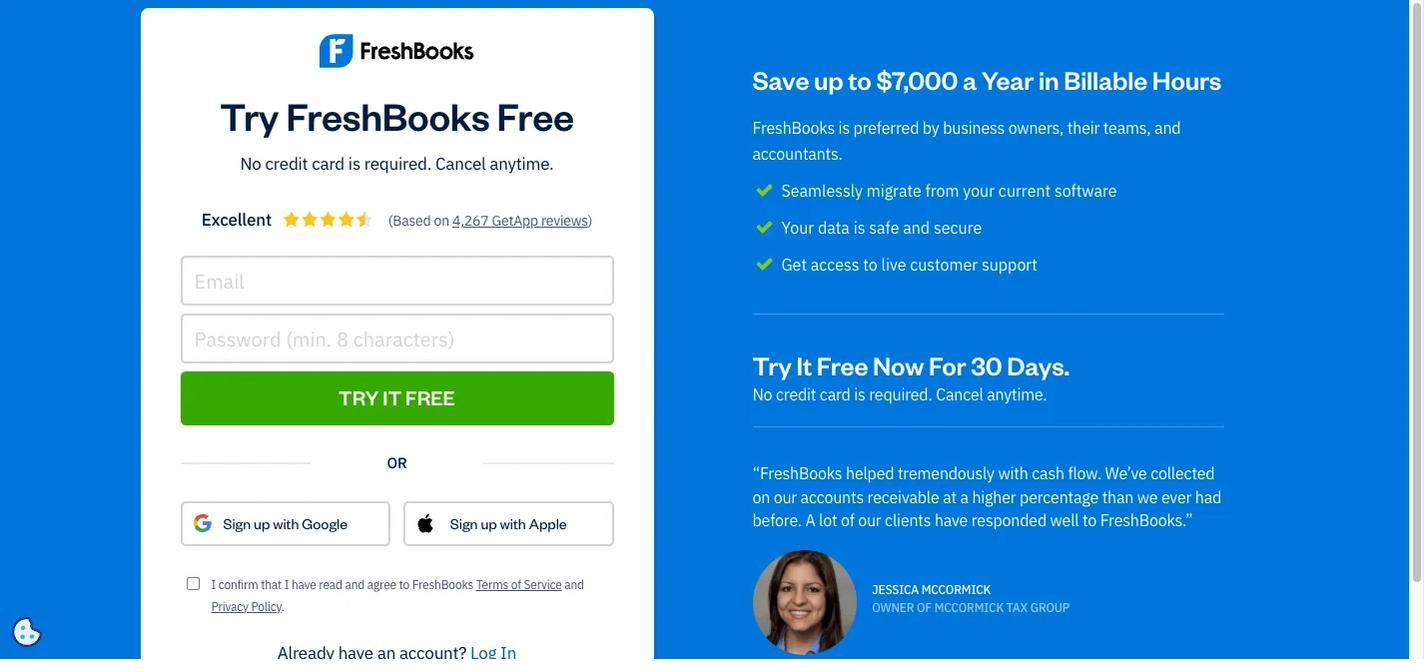Task type: describe. For each thing, give the bounding box(es) containing it.
percentage
[[1020, 487, 1099, 507]]

days.
[[1007, 349, 1070, 382]]

a inside "freshbooks helped tremendously with cash flow. we've collected on our accounts receivable at a higher percentage than we ever had before. a lot of our clients have responded well to freshbooks."
[[960, 487, 969, 507]]

i confirm that i have read and agree to freshbooks terms of service and privacy policy .
[[211, 577, 584, 614]]

30
[[971, 349, 1002, 382]]

try it free button
[[180, 372, 614, 426]]

sign up with google
[[223, 515, 348, 533]]

access
[[811, 255, 860, 275]]

flow.
[[1068, 463, 1102, 483]]

up for google
[[254, 515, 270, 533]]

tremendously
[[898, 463, 995, 483]]

to inside i confirm that i have read and agree to freshbooks terms of service and privacy policy .
[[399, 577, 410, 592]]

apple logo image
[[416, 513, 436, 534]]

0 horizontal spatial our
[[774, 487, 797, 507]]

)
[[588, 212, 593, 230]]

with for sign up with google
[[273, 515, 299, 533]]

on inside "freshbooks helped tremendously with cash flow. we've collected on our accounts receivable at a higher percentage than we ever had before. a lot of our clients have responded well to freshbooks."
[[753, 487, 770, 507]]

safe
[[869, 218, 899, 238]]

1 vertical spatial our
[[858, 511, 882, 531]]

your
[[963, 180, 995, 200]]

higher
[[972, 487, 1016, 507]]

have inside "freshbooks helped tremendously with cash flow. we've collected on our accounts receivable at a higher percentage than we ever had before. a lot of our clients have responded well to freshbooks."
[[935, 511, 968, 531]]

or
[[387, 454, 407, 473]]

hours
[[1153, 63, 1222, 96]]

seamlessly
[[782, 180, 863, 200]]

.
[[281, 599, 284, 614]]

of inside jessica mccormick owner of mccormick tax group
[[917, 601, 932, 616]]

sign up with apple
[[450, 515, 567, 533]]

try for try freshbooks free
[[220, 91, 279, 140]]

Email email field
[[180, 256, 614, 306]]

google logo image
[[192, 500, 212, 548]]

save
[[753, 63, 809, 96]]

clients
[[885, 511, 931, 531]]

0 vertical spatial a
[[963, 63, 977, 96]]

responded
[[972, 511, 1047, 531]]

cookie preferences image
[[12, 617, 42, 647]]

try for try it free
[[339, 385, 379, 411]]

sign for sign up with apple
[[450, 515, 478, 533]]

accountants.
[[753, 144, 843, 164]]

to inside "freshbooks helped tremendously with cash flow. we've collected on our accounts receivable at a higher percentage than we ever had before. a lot of our clients have responded well to freshbooks."
[[1083, 511, 1097, 531]]

preferred
[[854, 118, 919, 138]]

4,267 getapp reviews link
[[452, 208, 588, 235]]

credit inside try it free now for 30 days. no credit card is required. cancel anytime.
[[776, 384, 816, 404]]

agree
[[367, 577, 396, 592]]

we
[[1138, 487, 1158, 507]]

confirm
[[218, 577, 258, 592]]

try freshbooks free
[[220, 91, 574, 140]]

"freshbooks
[[753, 463, 843, 483]]

your
[[782, 218, 814, 238]]

to up preferred
[[848, 63, 872, 96]]

get access to live customer support
[[782, 255, 1038, 275]]

up for $7,000
[[814, 63, 844, 96]]

and right read
[[345, 577, 365, 592]]

service
[[524, 577, 562, 592]]

(based on 4,267 getapp reviews )
[[388, 212, 593, 230]]

card inside try it free now for 30 days. no credit card is required. cancel anytime.
[[820, 384, 851, 404]]

freshbooks inside freshbooks is preferred by business owners, their teams, and accountants.
[[753, 118, 835, 138]]

cookie consent banner dialog
[[15, 414, 315, 644]]

business
[[943, 118, 1005, 138]]

freshbooks is preferred by business owners, their teams, and accountants.
[[753, 118, 1181, 164]]

read
[[319, 577, 342, 592]]

freshbooks."
[[1100, 511, 1193, 531]]

is up 4.5 stars image
[[348, 152, 361, 174]]

had
[[1195, 487, 1222, 507]]

0 horizontal spatial on
[[434, 212, 449, 230]]

sign for sign up with google
[[223, 515, 251, 533]]

live
[[882, 255, 906, 275]]

privacy policy link
[[211, 599, 281, 614]]

jessica mccormick owner of mccormick tax group
[[872, 582, 1070, 616]]

4.5 stars image
[[283, 212, 372, 227]]

than
[[1102, 487, 1134, 507]]

owners,
[[1009, 118, 1064, 138]]

save up to $7,000 a year in billable hours
[[753, 63, 1222, 96]]

it for try it free now for 30 days. no credit card is required. cancel anytime.
[[797, 349, 812, 382]]

and right safe
[[903, 218, 930, 238]]

secure
[[934, 218, 982, 238]]

that
[[261, 577, 282, 592]]

terms
[[476, 577, 509, 592]]

receivable
[[868, 487, 940, 507]]

support
[[982, 255, 1038, 275]]

to left live at right top
[[863, 255, 878, 275]]

teams,
[[1104, 118, 1151, 138]]

and right service at the left bottom of the page
[[565, 577, 584, 592]]

policy
[[251, 599, 281, 614]]

have inside i confirm that i have read and agree to freshbooks terms of service and privacy policy .
[[292, 577, 316, 592]]

current
[[999, 180, 1051, 200]]

owner
[[872, 601, 914, 616]]

year
[[982, 63, 1034, 96]]

freshbooks up no credit card is required. cancel anytime.
[[286, 91, 490, 140]]

apple
[[529, 515, 567, 533]]

getapp
[[492, 212, 538, 230]]



Task type: vqa. For each thing, say whether or not it's contained in the screenshot.
the
no



Task type: locate. For each thing, give the bounding box(es) containing it.
free for try freshbooks free
[[497, 91, 574, 140]]

None checkbox
[[186, 577, 199, 590]]

"freshbooks helped tremendously with cash flow. we've collected on our accounts receivable at a higher percentage than we ever had before. a lot of our clients have responded well to freshbooks."
[[753, 463, 1222, 531]]

it inside try it free button
[[383, 385, 402, 411]]

in
[[1039, 63, 1059, 96]]

2 horizontal spatial free
[[817, 349, 868, 382]]

their
[[1068, 118, 1100, 138]]

0 horizontal spatial up
[[254, 515, 270, 533]]

to
[[848, 63, 872, 96], [863, 255, 878, 275], [1083, 511, 1097, 531], [399, 577, 410, 592]]

is
[[839, 118, 850, 138], [348, 152, 361, 174], [854, 218, 866, 238], [854, 384, 866, 404]]

with
[[998, 463, 1029, 483], [273, 515, 299, 533], [500, 515, 526, 533]]

it down password (min. 8 characters) password field
[[383, 385, 402, 411]]

and right teams,
[[1155, 118, 1181, 138]]

2 horizontal spatial up
[[814, 63, 844, 96]]

cancel up 4,267 at the top
[[436, 152, 486, 174]]

at
[[943, 487, 957, 507]]

of right terms
[[511, 577, 521, 592]]

1 vertical spatial credit
[[776, 384, 816, 404]]

1 horizontal spatial free
[[497, 91, 574, 140]]

0 vertical spatial try
[[220, 91, 279, 140]]

no
[[240, 152, 261, 174], [753, 384, 773, 404]]

2 vertical spatial try
[[339, 385, 379, 411]]

try for try it free now for 30 days. no credit card is required. cancel anytime.
[[753, 349, 792, 382]]

on left 4,267 at the top
[[434, 212, 449, 230]]

customer
[[910, 255, 978, 275]]

credit up 4.5 stars image
[[265, 152, 308, 174]]

reviews
[[541, 212, 588, 230]]

jessica
[[872, 582, 919, 597]]

1 vertical spatial card
[[820, 384, 851, 404]]

0 vertical spatial it
[[797, 349, 812, 382]]

0 horizontal spatial with
[[273, 515, 299, 533]]

0 horizontal spatial card
[[312, 152, 345, 174]]

no up "freshbooks
[[753, 384, 773, 404]]

free
[[497, 91, 574, 140], [817, 349, 868, 382], [406, 385, 455, 411]]

a
[[963, 63, 977, 96], [960, 487, 969, 507]]

1 vertical spatial it
[[383, 385, 402, 411]]

with inside "freshbooks helped tremendously with cash flow. we've collected on our accounts receivable at a higher percentage than we ever had before. a lot of our clients have responded well to freshbooks."
[[998, 463, 1029, 483]]

excellent
[[201, 209, 272, 231]]

2 i from the left
[[284, 577, 289, 592]]

with left the apple
[[500, 515, 526, 533]]

and inside freshbooks is preferred by business owners, their teams, and accountants.
[[1155, 118, 1181, 138]]

now
[[873, 349, 924, 382]]

freshbooks left terms
[[412, 577, 474, 592]]

have left read
[[292, 577, 316, 592]]

on
[[434, 212, 449, 230], [753, 487, 770, 507]]

free for try it free now for 30 days. no credit card is required. cancel anytime.
[[817, 349, 868, 382]]

0 horizontal spatial i
[[211, 577, 216, 592]]

0 horizontal spatial free
[[406, 385, 455, 411]]

i left confirm
[[211, 577, 216, 592]]

sign
[[223, 515, 251, 533], [450, 515, 478, 533]]

0 vertical spatial required.
[[364, 152, 432, 174]]

1 sign from the left
[[223, 515, 251, 533]]

1 vertical spatial of
[[511, 577, 521, 592]]

0 horizontal spatial of
[[511, 577, 521, 592]]

it inside try it free now for 30 days. no credit card is required. cancel anytime.
[[797, 349, 812, 382]]

from
[[926, 180, 959, 200]]

up right google logo
[[254, 515, 270, 533]]

i
[[211, 577, 216, 592], [284, 577, 289, 592]]

free for try it free
[[406, 385, 455, 411]]

of
[[841, 511, 855, 531], [511, 577, 521, 592], [917, 601, 932, 616]]

1 horizontal spatial on
[[753, 487, 770, 507]]

i right that
[[284, 577, 289, 592]]

required. inside try it free now for 30 days. no credit card is required. cancel anytime.
[[869, 384, 933, 404]]

of inside i confirm that i have read and agree to freshbooks terms of service and privacy policy .
[[511, 577, 521, 592]]

0 horizontal spatial required.
[[364, 152, 432, 174]]

0 horizontal spatial cancel
[[436, 152, 486, 174]]

is inside try it free now for 30 days. no credit card is required. cancel anytime.
[[854, 384, 866, 404]]

try it free now for 30 days. no credit card is required. cancel anytime.
[[753, 349, 1070, 404]]

2 vertical spatial of
[[917, 601, 932, 616]]

group
[[1031, 601, 1070, 616]]

1 horizontal spatial anytime.
[[987, 384, 1047, 404]]

and
[[1155, 118, 1181, 138], [903, 218, 930, 238], [345, 577, 365, 592], [565, 577, 584, 592]]

(based
[[388, 212, 431, 230]]

1 horizontal spatial sign
[[450, 515, 478, 533]]

our up before.
[[774, 487, 797, 507]]

is up helped
[[854, 384, 866, 404]]

before.
[[753, 511, 802, 531]]

0 horizontal spatial try
[[220, 91, 279, 140]]

1 horizontal spatial it
[[797, 349, 812, 382]]

card
[[312, 152, 345, 174], [820, 384, 851, 404]]

for
[[929, 349, 966, 382]]

on up before.
[[753, 487, 770, 507]]

0 vertical spatial have
[[935, 511, 968, 531]]

1 horizontal spatial no
[[753, 384, 773, 404]]

up left the apple
[[481, 515, 497, 533]]

your data is safe and secure
[[782, 218, 982, 238]]

a left year
[[963, 63, 977, 96]]

required.
[[364, 152, 432, 174], [869, 384, 933, 404]]

helped
[[846, 463, 894, 483]]

1 horizontal spatial of
[[841, 511, 855, 531]]

1 vertical spatial a
[[960, 487, 969, 507]]

collected
[[1151, 463, 1215, 483]]

freshbooks inside i confirm that i have read and agree to freshbooks terms of service and privacy policy .
[[412, 577, 474, 592]]

have down at
[[935, 511, 968, 531]]

privacy
[[211, 599, 249, 614]]

0 vertical spatial of
[[841, 511, 855, 531]]

sign right google logo
[[223, 515, 251, 533]]

a right at
[[960, 487, 969, 507]]

of right lot
[[841, 511, 855, 531]]

with for sign up with apple
[[500, 515, 526, 533]]

required. down 'try freshbooks free' on the top left of page
[[364, 152, 432, 174]]

card up 4.5 stars image
[[312, 152, 345, 174]]

migrate
[[867, 180, 922, 200]]

try inside button
[[339, 385, 379, 411]]

no credit card is required. cancel anytime.
[[240, 152, 554, 174]]

is left preferred
[[839, 118, 850, 138]]

to right well
[[1083, 511, 1097, 531]]

1 horizontal spatial card
[[820, 384, 851, 404]]

mccormick left tax
[[935, 601, 1004, 616]]

it for try it free
[[383, 385, 402, 411]]

1 horizontal spatial cancel
[[936, 384, 984, 404]]

well
[[1050, 511, 1079, 531]]

anytime. down days.
[[987, 384, 1047, 404]]

no up excellent on the top
[[240, 152, 261, 174]]

1 vertical spatial mccormick
[[935, 601, 1004, 616]]

2 horizontal spatial of
[[917, 601, 932, 616]]

anytime. inside try it free now for 30 days. no credit card is required. cancel anytime.
[[987, 384, 1047, 404]]

is left safe
[[854, 218, 866, 238]]

1 vertical spatial anytime.
[[987, 384, 1047, 404]]

1 horizontal spatial credit
[[776, 384, 816, 404]]

try
[[220, 91, 279, 140], [753, 349, 792, 382], [339, 385, 379, 411]]

of inside "freshbooks helped tremendously with cash flow. we've collected on our accounts receivable at a higher percentage than we ever had before. a lot of our clients have responded well to freshbooks."
[[841, 511, 855, 531]]

1 horizontal spatial i
[[284, 577, 289, 592]]

up right save
[[814, 63, 844, 96]]

freshbooks up accountants.
[[753, 118, 835, 138]]

billable
[[1064, 63, 1148, 96]]

$7,000
[[876, 63, 958, 96]]

sign right "apple logo"
[[450, 515, 478, 533]]

no inside try it free now for 30 days. no credit card is required. cancel anytime.
[[753, 384, 773, 404]]

up for apple
[[481, 515, 497, 533]]

0 vertical spatial on
[[434, 212, 449, 230]]

with left google
[[273, 515, 299, 533]]

1 vertical spatial on
[[753, 487, 770, 507]]

0 vertical spatial card
[[312, 152, 345, 174]]

0 horizontal spatial anytime.
[[490, 152, 554, 174]]

is inside freshbooks is preferred by business owners, their teams, and accountants.
[[839, 118, 850, 138]]

get
[[782, 255, 807, 275]]

1 i from the left
[[211, 577, 216, 592]]

ever
[[1162, 487, 1192, 507]]

1 vertical spatial free
[[817, 349, 868, 382]]

terms of service link
[[476, 577, 562, 592]]

software
[[1055, 180, 1117, 200]]

we've
[[1105, 463, 1147, 483]]

it
[[797, 349, 812, 382], [383, 385, 402, 411]]

cancel down for
[[936, 384, 984, 404]]

1 horizontal spatial try
[[339, 385, 379, 411]]

have
[[935, 511, 968, 531], [292, 577, 316, 592]]

cancel
[[436, 152, 486, 174], [936, 384, 984, 404]]

1 vertical spatial no
[[753, 384, 773, 404]]

to right agree
[[399, 577, 410, 592]]

free inside try it free now for 30 days. no credit card is required. cancel anytime.
[[817, 349, 868, 382]]

0 vertical spatial anytime.
[[490, 152, 554, 174]]

0 horizontal spatial no
[[240, 152, 261, 174]]

2 sign from the left
[[450, 515, 478, 533]]

a
[[806, 511, 816, 531]]

data
[[818, 218, 850, 238]]

free inside button
[[406, 385, 455, 411]]

2 horizontal spatial with
[[998, 463, 1029, 483]]

anytime. up getapp
[[490, 152, 554, 174]]

0 vertical spatial no
[[240, 152, 261, 174]]

tax
[[1007, 601, 1028, 616]]

1 horizontal spatial with
[[500, 515, 526, 533]]

it left now
[[797, 349, 812, 382]]

mccormick right jessica
[[922, 582, 991, 597]]

freshbooks logo image
[[320, 32, 474, 70]]

try inside try it free now for 30 days. no credit card is required. cancel anytime.
[[753, 349, 792, 382]]

0 vertical spatial mccormick
[[922, 582, 991, 597]]

cancel inside try it free now for 30 days. no credit card is required. cancel anytime.
[[936, 384, 984, 404]]

required. down now
[[869, 384, 933, 404]]

of right owner
[[917, 601, 932, 616]]

1 vertical spatial required.
[[869, 384, 933, 404]]

credit up "freshbooks
[[776, 384, 816, 404]]

2 vertical spatial free
[[406, 385, 455, 411]]

1 vertical spatial cancel
[[936, 384, 984, 404]]

1 horizontal spatial our
[[858, 511, 882, 531]]

lot
[[819, 511, 837, 531]]

seamlessly migrate from your current software
[[782, 180, 1117, 200]]

0 horizontal spatial it
[[383, 385, 402, 411]]

sign up with google button
[[180, 500, 391, 548]]

1 horizontal spatial up
[[481, 515, 497, 533]]

0 vertical spatial credit
[[265, 152, 308, 174]]

1 horizontal spatial have
[[935, 511, 968, 531]]

sign up with apple button
[[404, 501, 614, 546]]

with up higher
[[998, 463, 1029, 483]]

0 vertical spatial free
[[497, 91, 574, 140]]

4,267
[[452, 212, 489, 230]]

try it free
[[339, 385, 455, 411]]

by
[[923, 118, 940, 138]]

credit
[[265, 152, 308, 174], [776, 384, 816, 404]]

accounts
[[801, 487, 864, 507]]

0 horizontal spatial have
[[292, 577, 316, 592]]

1 horizontal spatial required.
[[869, 384, 933, 404]]

0 horizontal spatial sign
[[223, 515, 251, 533]]

1 vertical spatial try
[[753, 349, 792, 382]]

1 vertical spatial have
[[292, 577, 316, 592]]

card up helped
[[820, 384, 851, 404]]

0 horizontal spatial credit
[[265, 152, 308, 174]]

cash
[[1032, 463, 1065, 483]]

0 vertical spatial our
[[774, 487, 797, 507]]

0 vertical spatial cancel
[[436, 152, 486, 174]]

our left clients
[[858, 511, 882, 531]]

google
[[302, 515, 348, 533]]

2 horizontal spatial try
[[753, 349, 792, 382]]

Password (min. 8 characters) password field
[[180, 314, 614, 364]]



